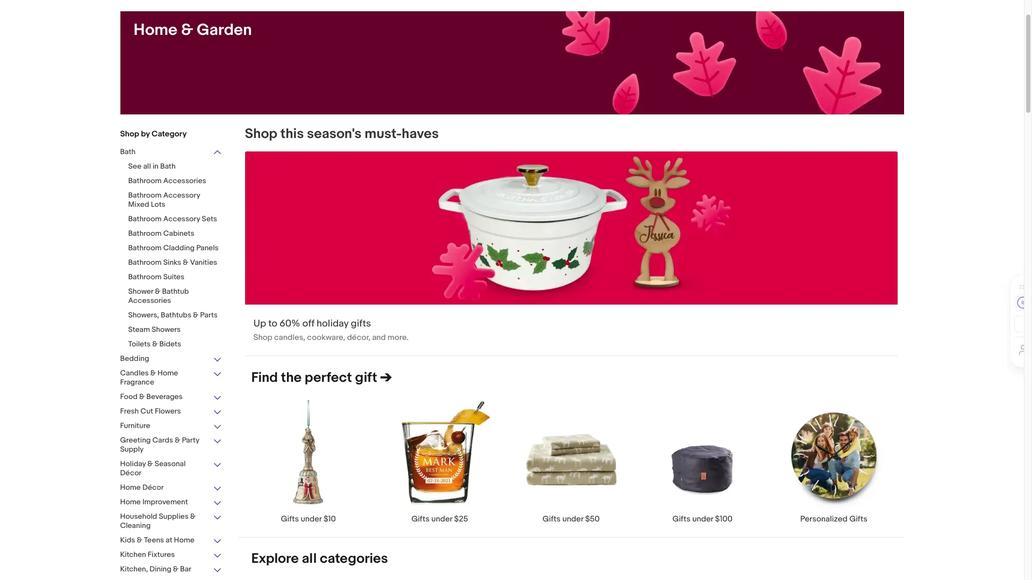 Task type: locate. For each thing, give the bounding box(es) containing it.
shop inside "up to 60% off holiday gifts shop candles, cookware, décor, and more."
[[254, 333, 273, 343]]

0 horizontal spatial bath
[[120, 147, 136, 157]]

under left $50
[[563, 515, 584, 525]]

flowers
[[155, 407, 181, 416]]

furniture button
[[120, 422, 222, 432]]

under
[[301, 515, 322, 525], [432, 515, 453, 525], [563, 515, 584, 525], [693, 515, 714, 525]]

improvement
[[142, 498, 188, 507]]

bathtub
[[162, 287, 189, 296]]

& right supplies
[[190, 513, 196, 522]]

& left the parts
[[193, 311, 199, 320]]

bath see all in bath bathroom accessories bathroom accessory mixed lots bathroom accessory sets bathroom cabinets bathroom cladding panels bathroom sinks & vanities bathroom suites shower & bathtub accessories showers, bathtubs & parts steam showers toilets & bidets bedding candles & home fragrance food & beverages fresh cut flowers furniture greeting cards & party supply holiday & seasonal décor home décor home improvement household supplies & cleaning kids & teens at home kitchen fixtures kitchen, dining & bar
[[120, 147, 219, 575]]

0 horizontal spatial all
[[143, 162, 151, 171]]

by
[[141, 129, 150, 139]]

1 bathroom from the top
[[128, 176, 162, 186]]

home décor button
[[120, 484, 222, 494]]

shop left "by"
[[120, 129, 139, 139]]

shop this season's must-haves
[[245, 126, 439, 143]]

bathroom accessories link
[[128, 176, 222, 187]]

candles
[[120, 369, 149, 378]]

kitchen,
[[120, 565, 148, 575]]

&
[[181, 20, 193, 40], [183, 258, 188, 267], [155, 287, 160, 296], [193, 311, 199, 320], [152, 340, 158, 349], [151, 369, 156, 378], [139, 393, 145, 402], [175, 436, 180, 445], [148, 460, 153, 469], [190, 513, 196, 522], [137, 536, 142, 545], [173, 565, 179, 575]]

garden
[[197, 20, 252, 40]]

supplies
[[159, 513, 189, 522]]

kitchen
[[120, 551, 146, 560]]

all left in
[[143, 162, 151, 171]]

bath
[[120, 147, 136, 157], [160, 162, 176, 171]]

holiday
[[317, 319, 349, 330]]

décor up the improvement
[[142, 484, 164, 493]]

3 under from the left
[[563, 515, 584, 525]]

gifts under $100 link
[[637, 400, 769, 525]]

gifts for gifts under $25
[[412, 515, 430, 525]]

accessory down bathroom accessories link
[[163, 191, 200, 200]]

explore all categories
[[251, 551, 388, 568]]

personalized
[[801, 515, 848, 525]]

gifts
[[281, 515, 299, 525], [412, 515, 430, 525], [543, 515, 561, 525], [673, 515, 691, 525], [850, 515, 868, 525]]

more.
[[388, 333, 409, 343]]

accessory up cabinets
[[163, 215, 200, 224]]

bathtubs
[[161, 311, 191, 320]]

in
[[153, 162, 159, 171]]

bedding
[[120, 355, 149, 364]]

shop for shop by category
[[120, 129, 139, 139]]

all inside "bath see all in bath bathroom accessories bathroom accessory mixed lots bathroom accessory sets bathroom cabinets bathroom cladding panels bathroom sinks & vanities bathroom suites shower & bathtub accessories showers, bathtubs & parts steam showers toilets & bidets bedding candles & home fragrance food & beverages fresh cut flowers furniture greeting cards & party supply holiday & seasonal décor home décor home improvement household supplies & cleaning kids & teens at home kitchen fixtures kitchen, dining & bar"
[[143, 162, 151, 171]]

gifts left $100
[[673, 515, 691, 525]]

perfect
[[305, 370, 352, 387]]

gifts left $50
[[543, 515, 561, 525]]

$25
[[454, 515, 468, 525]]

kitchen fixtures button
[[120, 551, 222, 561]]

0 vertical spatial accessories
[[163, 176, 206, 186]]

under left the $10
[[301, 515, 322, 525]]

bar
[[180, 565, 191, 575]]

4 under from the left
[[693, 515, 714, 525]]

kids
[[120, 536, 135, 545]]

2 under from the left
[[432, 515, 453, 525]]

holiday
[[120, 460, 146, 469]]

accessory
[[163, 191, 200, 200], [163, 215, 200, 224]]

household supplies & cleaning button
[[120, 513, 222, 532]]

& right holiday
[[148, 460, 153, 469]]

4 bathroom from the top
[[128, 229, 162, 238]]

1 gifts from the left
[[281, 515, 299, 525]]

bathroom
[[128, 176, 162, 186], [128, 191, 162, 200], [128, 215, 162, 224], [128, 229, 162, 238], [128, 244, 162, 253], [128, 258, 162, 267], [128, 273, 162, 282]]

1 vertical spatial accessory
[[163, 215, 200, 224]]

gifts for gifts under $50
[[543, 515, 561, 525]]

seasonal
[[155, 460, 186, 469]]

1 under from the left
[[301, 515, 322, 525]]

shop down up
[[254, 333, 273, 343]]

all right "explore"
[[302, 551, 317, 568]]

main content
[[239, 126, 905, 581]]

cookware,
[[307, 333, 346, 343]]

gifts under $10 link
[[243, 400, 374, 525]]

panels
[[196, 244, 219, 253]]

bathroom suites link
[[128, 273, 222, 283]]

greeting cards & party supply button
[[120, 436, 222, 456]]

gifts under $25 link
[[374, 400, 506, 525]]

cleaning
[[120, 522, 151, 531]]

season's
[[307, 126, 362, 143]]

gifts under $50 link
[[506, 400, 637, 525]]

& right sinks
[[183, 258, 188, 267]]

1 vertical spatial accessories
[[128, 296, 171, 306]]

under for $10
[[301, 515, 322, 525]]

candles & home fragrance button
[[120, 369, 222, 388]]

cabinets
[[163, 229, 194, 238]]

bedding button
[[120, 355, 222, 365]]

to
[[268, 319, 278, 330]]

bathroom sinks & vanities link
[[128, 258, 222, 268]]

1 vertical spatial décor
[[142, 484, 164, 493]]

$100
[[716, 515, 733, 525]]

food & beverages button
[[120, 393, 222, 403]]

0 vertical spatial accessory
[[163, 191, 200, 200]]

4 gifts from the left
[[673, 515, 691, 525]]

accessories
[[163, 176, 206, 186], [128, 296, 171, 306]]

5 gifts from the left
[[850, 515, 868, 525]]

and
[[372, 333, 386, 343]]

cut
[[141, 407, 153, 416]]

& left 'garden'
[[181, 20, 193, 40]]

bath up see
[[120, 147, 136, 157]]

explore
[[251, 551, 299, 568]]

the
[[281, 370, 302, 387]]

must-
[[365, 126, 402, 143]]

1 horizontal spatial bath
[[160, 162, 176, 171]]

gifts right personalized
[[850, 515, 868, 525]]

furniture
[[120, 422, 150, 431]]

sinks
[[163, 258, 181, 267]]

under for $100
[[693, 515, 714, 525]]

décor down supply
[[120, 469, 142, 478]]

gifts left the $10
[[281, 515, 299, 525]]

gifts left '$25'
[[412, 515, 430, 525]]

up
[[254, 319, 266, 330]]

accessories up showers,
[[128, 296, 171, 306]]

3 gifts from the left
[[543, 515, 561, 525]]

showers, bathtubs & parts link
[[128, 311, 222, 321]]

0 vertical spatial all
[[143, 162, 151, 171]]

accessories down see all in bath 'link'
[[163, 176, 206, 186]]

under left $100
[[693, 515, 714, 525]]

7 bathroom from the top
[[128, 273, 162, 282]]

gifts
[[351, 319, 371, 330]]

➔
[[381, 370, 392, 387]]

shop left the 'this'
[[245, 126, 278, 143]]

under left '$25'
[[432, 515, 453, 525]]

bath right in
[[160, 162, 176, 171]]

none text field containing up to 60% off holiday gifts
[[245, 152, 898, 356]]

suites
[[163, 273, 185, 282]]

& right kids
[[137, 536, 142, 545]]

food
[[120, 393, 138, 402]]

shop for shop this season's must-haves
[[245, 126, 278, 143]]

None text field
[[245, 152, 898, 356]]

2 accessory from the top
[[163, 215, 200, 224]]

vanities
[[190, 258, 217, 267]]

lots
[[151, 200, 165, 209]]

2 gifts from the left
[[412, 515, 430, 525]]

0 vertical spatial décor
[[120, 469, 142, 478]]

cards
[[153, 436, 173, 445]]

1 horizontal spatial all
[[302, 551, 317, 568]]

steam showers link
[[128, 325, 222, 336]]

home
[[134, 20, 178, 40], [158, 369, 178, 378], [120, 484, 141, 493], [120, 498, 141, 507], [174, 536, 195, 545]]



Task type: vqa. For each thing, say whether or not it's contained in the screenshot.
Additional
no



Task type: describe. For each thing, give the bounding box(es) containing it.
décor,
[[347, 333, 371, 343]]

toilets
[[128, 340, 151, 349]]

bathroom accessory mixed lots link
[[128, 191, 222, 210]]

shower
[[128, 287, 153, 296]]

steam
[[128, 325, 150, 335]]

bathroom cladding panels link
[[128, 244, 222, 254]]

3 bathroom from the top
[[128, 215, 162, 224]]

bath button
[[120, 147, 222, 158]]

see
[[128, 162, 142, 171]]

bathroom cabinets link
[[128, 229, 222, 239]]

home improvement button
[[120, 498, 222, 508]]

teens
[[144, 536, 164, 545]]

fresh
[[120, 407, 139, 416]]

mixed
[[128, 200, 149, 209]]

parts
[[200, 311, 218, 320]]

none text field inside main content
[[245, 152, 898, 356]]

supply
[[120, 445, 144, 455]]

fixtures
[[148, 551, 175, 560]]

at
[[166, 536, 172, 545]]

& right shower at the left
[[155, 287, 160, 296]]

1 vertical spatial bath
[[160, 162, 176, 171]]

gifts for gifts under $10
[[281, 515, 299, 525]]

1 horizontal spatial décor
[[142, 484, 164, 493]]

this
[[281, 126, 304, 143]]

& right candles
[[151, 369, 156, 378]]

off
[[303, 319, 315, 330]]

gifts under $25
[[412, 515, 468, 525]]

bathroom accessory sets link
[[128, 215, 222, 225]]

categories
[[320, 551, 388, 568]]

under for $25
[[432, 515, 453, 525]]

kids & teens at home button
[[120, 536, 222, 547]]

under for $50
[[563, 515, 584, 525]]

personalized gifts link
[[769, 400, 900, 525]]

1 accessory from the top
[[163, 191, 200, 200]]

shower & bathtub accessories link
[[128, 287, 222, 307]]

gifts under $100
[[673, 515, 733, 525]]

& left the party
[[175, 436, 180, 445]]

6 bathroom from the top
[[128, 258, 162, 267]]

$10
[[324, 515, 336, 525]]

holiday & seasonal décor button
[[120, 460, 222, 479]]

1 vertical spatial all
[[302, 551, 317, 568]]

party
[[182, 436, 199, 445]]

dining
[[150, 565, 171, 575]]

find
[[251, 370, 278, 387]]

category
[[152, 129, 187, 139]]

beverages
[[146, 393, 183, 402]]

see all in bath link
[[128, 162, 222, 172]]

gift
[[355, 370, 378, 387]]

main content containing shop this season's must-haves
[[239, 126, 905, 581]]

find the perfect gift ➔
[[251, 370, 392, 387]]

fragrance
[[120, 378, 154, 387]]

cladding
[[163, 244, 195, 253]]

& left bar
[[173, 565, 179, 575]]

gifts under $10
[[281, 515, 336, 525]]

5 bathroom from the top
[[128, 244, 162, 253]]

& right food
[[139, 393, 145, 402]]

sets
[[202, 215, 217, 224]]

candles,
[[274, 333, 306, 343]]

showers
[[152, 325, 181, 335]]

gifts for gifts under $100
[[673, 515, 691, 525]]

up to 60% off holiday gifts shop candles, cookware, décor, and more.
[[254, 319, 409, 343]]

& left the bidets
[[152, 340, 158, 349]]

toilets & bidets link
[[128, 340, 222, 350]]

$50
[[586, 515, 600, 525]]

fresh cut flowers button
[[120, 407, 222, 417]]

60%
[[280, 319, 300, 330]]

0 vertical spatial bath
[[120, 147, 136, 157]]

0 horizontal spatial décor
[[120, 469, 142, 478]]

home & garden
[[134, 20, 252, 40]]

showers,
[[128, 311, 159, 320]]

shop by category
[[120, 129, 187, 139]]

household
[[120, 513, 157, 522]]

haves
[[402, 126, 439, 143]]

2 bathroom from the top
[[128, 191, 162, 200]]

personalized gifts
[[801, 515, 868, 525]]

kitchen, dining & bar button
[[120, 565, 222, 576]]



